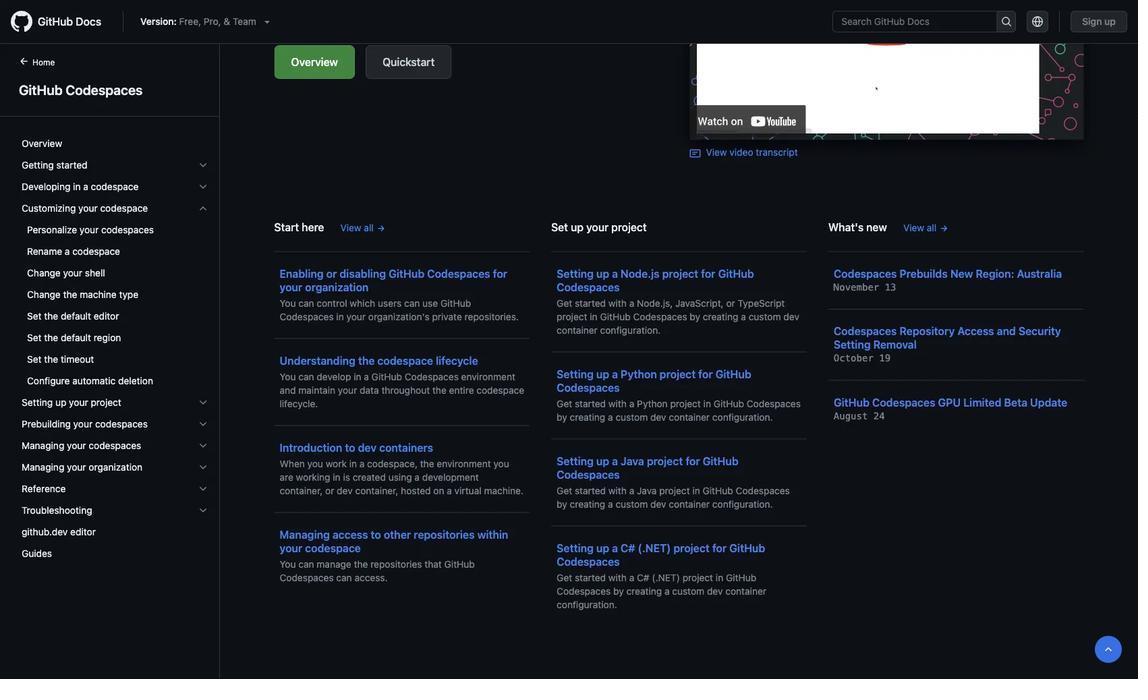 Task type: locate. For each thing, give the bounding box(es) containing it.
1 horizontal spatial view
[[706, 147, 727, 158]]

customizing your codespace
[[22, 203, 148, 214]]

other
[[384, 528, 411, 541]]

0 vertical spatial or
[[326, 267, 337, 280]]

custom
[[749, 311, 781, 322], [616, 412, 648, 423], [616, 499, 648, 510], [672, 586, 704, 597]]

can left use
[[404, 297, 420, 309]]

beta
[[1004, 396, 1027, 409]]

introduction
[[280, 441, 342, 454]]

setting inside setting up a c# (.net) project for github codespaces get started with a c# (.net) project in github codespaces by creating a custom dev container configuration.
[[557, 542, 594, 555]]

1 vertical spatial overview
[[22, 138, 62, 149]]

1 vertical spatial and
[[280, 385, 296, 396]]

the down containers
[[420, 458, 434, 469]]

managing up reference
[[22, 462, 64, 473]]

0 vertical spatial organization
[[305, 281, 369, 293]]

java
[[621, 455, 644, 467], [637, 485, 657, 496]]

environment up entire
[[461, 371, 515, 382]]

0 horizontal spatial view
[[340, 222, 361, 233]]

0 vertical spatial default
[[61, 311, 91, 322]]

codespace up manage at the left bottom
[[305, 542, 361, 555]]

view all right new
[[903, 222, 936, 233]]

machine
[[80, 289, 117, 300]]

deletion
[[118, 375, 153, 387]]

troubleshooting
[[22, 505, 92, 516]]

default up set the default region
[[61, 311, 91, 322]]

managing up manage at the left bottom
[[280, 528, 330, 541]]

version: free, pro, & team
[[140, 16, 256, 27]]

or inside introduction to dev containers when you work in a codespace, the environment you are working in is created using a development container, or dev container, hosted on a virtual machine.
[[325, 485, 334, 496]]

by
[[690, 311, 700, 322], [557, 412, 567, 423], [557, 499, 567, 510], [613, 586, 624, 597]]

organization inside dropdown button
[[89, 462, 142, 473]]

for inside setting up a node.js project for github codespaces get started with a node.js, javascript, or typescript project in github codespaces by creating a custom dev container configuration.
[[701, 267, 715, 280]]

setting inside the setting up a python project for github codespaces get started with a python project in github codespaces by creating a custom dev container configuration.
[[557, 368, 594, 380]]

default for editor
[[61, 311, 91, 322]]

0 vertical spatial environment
[[461, 371, 515, 382]]

container inside setting up a c# (.net) project for github codespaces get started with a c# (.net) project in github codespaces by creating a custom dev container configuration.
[[725, 586, 766, 597]]

for inside setting up a c# (.net) project for github codespaces get started with a c# (.net) project in github codespaces by creating a custom dev container configuration.
[[712, 542, 727, 555]]

prebuilding your codespaces
[[22, 419, 148, 430]]

environment inside introduction to dev containers when you work in a codespace, the environment you are working in is created using a development container, or dev container, hosted on a virtual machine.
[[437, 458, 491, 469]]

1 horizontal spatial c#
[[637, 572, 649, 583]]

environment for containers
[[437, 458, 491, 469]]

dev
[[783, 311, 799, 322], [650, 412, 666, 423], [358, 441, 377, 454], [337, 485, 353, 496], [650, 499, 666, 510], [707, 586, 723, 597]]

in inside setting up a java project for github codespaces get started with a java project in github codespaces by creating a custom dev container configuration.
[[692, 485, 700, 496]]

you left manage at the left bottom
[[280, 559, 296, 570]]

or left "typescript"
[[726, 297, 735, 309]]

and right access
[[997, 325, 1016, 338]]

guides
[[22, 548, 52, 559]]

13
[[885, 282, 896, 293]]

view right new
[[903, 222, 924, 233]]

1 vertical spatial you
[[280, 371, 296, 382]]

getting
[[22, 160, 54, 171]]

with inside the setting up a python project for github codespaces get started with a python project in github codespaces by creating a custom dev container configuration.
[[608, 398, 627, 409]]

github docs
[[38, 15, 101, 28]]

security
[[1019, 325, 1061, 338]]

the up configure
[[44, 354, 58, 365]]

0 vertical spatial overview link
[[274, 45, 355, 79]]

your inside managing access to other repositories within your codespace you can manage the repositories that github codespaces can access.
[[280, 542, 302, 555]]

0 horizontal spatial and
[[280, 385, 296, 396]]

3 with from the top
[[608, 485, 627, 496]]

setting inside the setting up your project dropdown button
[[22, 397, 53, 408]]

the up set the default region
[[44, 311, 58, 322]]

entire
[[449, 385, 474, 396]]

node.js
[[621, 267, 660, 280]]

all for new
[[927, 222, 936, 233]]

sc 9kayk9 0 image for prebuilding your codespaces
[[198, 419, 208, 430]]

triangle down image
[[262, 16, 272, 27]]

for for setting up a java project for github codespaces
[[686, 455, 700, 467]]

container inside the setting up a python project for github codespaces get started with a python project in github codespaces by creating a custom dev container configuration.
[[669, 412, 710, 423]]

codespace inside 'dropdown button'
[[100, 203, 148, 214]]

3 you from the top
[[280, 559, 296, 570]]

2 vertical spatial managing
[[280, 528, 330, 541]]

3 get from the top
[[557, 485, 572, 496]]

2 change from the top
[[27, 289, 61, 300]]

codespace down getting started dropdown button
[[91, 181, 139, 192]]

codespaces down the setting up your project dropdown button
[[95, 419, 148, 430]]

1 vertical spatial editor
[[70, 527, 96, 538]]

started inside setting up a java project for github codespaces get started with a java project in github codespaces by creating a custom dev container configuration.
[[575, 485, 606, 496]]

github.dev editor
[[22, 527, 96, 538]]

sc 9kayk9 0 image inside troubleshooting dropdown button
[[198, 505, 208, 516]]

0 horizontal spatial organization
[[89, 462, 142, 473]]

1 horizontal spatial and
[[997, 325, 1016, 338]]

1 vertical spatial repositories
[[370, 559, 422, 570]]

virtual
[[454, 485, 481, 496]]

sc 9kayk9 0 image inside 'developing in a codespace' dropdown button
[[198, 181, 208, 192]]

which
[[350, 297, 375, 309]]

search image
[[1001, 16, 1012, 27]]

4 sc 9kayk9 0 image from the top
[[198, 462, 208, 473]]

setting for setting up a node.js project for github codespaces
[[557, 267, 594, 280]]

you up working on the bottom of the page
[[307, 458, 323, 469]]

repositories.
[[465, 311, 519, 322]]

creating inside the setting up a python project for github codespaces get started with a python project in github codespaces by creating a custom dev container configuration.
[[570, 412, 605, 423]]

0 vertical spatial you
[[280, 297, 296, 309]]

view all right here
[[340, 222, 374, 233]]

1 vertical spatial organization
[[89, 462, 142, 473]]

in inside setting up a c# (.net) project for github codespaces get started with a c# (.net) project in github codespaces by creating a custom dev container configuration.
[[716, 572, 723, 583]]

view for enabling or disabling github codespaces for your organization
[[340, 222, 361, 233]]

view for codespaces prebuilds new region: australia
[[903, 222, 924, 233]]

0 horizontal spatial view all
[[340, 222, 374, 233]]

2 you from the top
[[280, 371, 296, 382]]

or up control
[[326, 267, 337, 280]]

change down rename
[[27, 267, 61, 279]]

organization up control
[[305, 281, 369, 293]]

get inside setting up a java project for github codespaces get started with a java project in github codespaces by creating a custom dev container configuration.
[[557, 485, 572, 496]]

0 vertical spatial editor
[[94, 311, 119, 322]]

and up lifecycle.
[[280, 385, 296, 396]]

you up machine.
[[493, 458, 509, 469]]

you inside enabling or disabling github codespaces for your organization you can control which users can use github codespaces in your organization's private repositories.
[[280, 297, 296, 309]]

1 you from the top
[[280, 297, 296, 309]]

0 vertical spatial java
[[621, 455, 644, 467]]

2 vertical spatial sc 9kayk9 0 image
[[198, 441, 208, 451]]

1 customizing your codespace element from the top
[[11, 198, 219, 392]]

1 container, from the left
[[280, 485, 323, 496]]

you for enabling or disabling github codespaces for your organization
[[280, 297, 296, 309]]

default up timeout
[[61, 332, 91, 343]]

with
[[608, 297, 627, 309], [608, 398, 627, 409], [608, 485, 627, 496], [608, 572, 627, 583]]

0 horizontal spatial container,
[[280, 485, 323, 496]]

1 horizontal spatial all
[[927, 222, 936, 233]]

can up maintain
[[298, 371, 314, 382]]

view all link up prebuilds
[[903, 221, 948, 235]]

team
[[233, 16, 256, 27]]

github inside understanding the codespace lifecycle you can develop in a github codespaces environment and maintain your data throughout the entire codespace lifecycle.
[[371, 371, 402, 382]]

sc 9kayk9 0 image for managing your codespaces
[[198, 441, 208, 451]]

container, down created
[[355, 485, 398, 496]]

1 vertical spatial default
[[61, 332, 91, 343]]

0 vertical spatial change
[[27, 267, 61, 279]]

0 horizontal spatial view all link
[[340, 221, 386, 235]]

started inside setting up a node.js project for github codespaces get started with a node.js, javascript, or typescript project in github codespaces by creating a custom dev container configuration.
[[575, 297, 606, 309]]

github inside managing access to other repositories within your codespace you can manage the repositories that github codespaces can access.
[[444, 559, 475, 570]]

managing access to other repositories within your codespace you can manage the repositories that github codespaces can access.
[[280, 528, 508, 583]]

update
[[1030, 396, 1067, 409]]

environment
[[461, 371, 515, 382], [437, 458, 491, 469]]

in inside enabling or disabling github codespaces for your organization you can control which users can use github codespaces in your organization's private repositories.
[[336, 311, 344, 322]]

disabling
[[340, 267, 386, 280]]

1 default from the top
[[61, 311, 91, 322]]

enabling or disabling github codespaces for your organization you can control which users can use github codespaces in your organization's private repositories.
[[280, 267, 519, 322]]

for inside the setting up a python project for github codespaces get started with a python project in github codespaces by creating a custom dev container configuration.
[[698, 368, 713, 380]]

in inside understanding the codespace lifecycle you can develop in a github codespaces environment and maintain your data throughout the entire codespace lifecycle.
[[354, 371, 361, 382]]

managing for codespaces
[[22, 440, 64, 451]]

1 horizontal spatial overview link
[[274, 45, 355, 79]]

1 horizontal spatial you
[[493, 458, 509, 469]]

container
[[557, 324, 598, 336], [669, 412, 710, 423], [669, 499, 710, 510], [725, 586, 766, 597]]

codespace
[[91, 181, 139, 192], [100, 203, 148, 214], [72, 246, 120, 257], [377, 354, 433, 367], [476, 385, 524, 396], [305, 542, 361, 555]]

configure automatic deletion link
[[16, 370, 214, 392]]

1 vertical spatial overview link
[[16, 133, 214, 154]]

0 vertical spatial codespaces
[[101, 224, 154, 235]]

sc 9kayk9 0 image for setting up your project
[[198, 397, 208, 408]]

None search field
[[833, 11, 1016, 32]]

can inside understanding the codespace lifecycle you can develop in a github codespaces environment and maintain your data throughout the entire codespace lifecycle.
[[298, 371, 314, 382]]

1 horizontal spatial view all
[[903, 222, 936, 233]]

2 with from the top
[[608, 398, 627, 409]]

in
[[73, 181, 81, 192], [336, 311, 344, 322], [590, 311, 597, 322], [354, 371, 361, 382], [703, 398, 711, 409], [349, 458, 357, 469], [333, 472, 340, 483], [692, 485, 700, 496], [716, 572, 723, 583]]

customizing your codespace element containing customizing your codespace
[[11, 198, 219, 392]]

sc 9kayk9 0 image for managing your organization
[[198, 462, 208, 473]]

with inside setting up a node.js project for github codespaces get started with a node.js, javascript, or typescript project in github codespaces by creating a custom dev container configuration.
[[608, 297, 627, 309]]

managing for to
[[280, 528, 330, 541]]

up inside dropdown button
[[55, 397, 66, 408]]

with for python
[[608, 398, 627, 409]]

reference button
[[16, 478, 214, 500]]

editor down troubleshooting
[[70, 527, 96, 538]]

change the machine type link
[[16, 284, 214, 306]]

configuration. inside setting up a node.js project for github codespaces get started with a node.js, javascript, or typescript project in github codespaces by creating a custom dev container configuration.
[[600, 324, 661, 336]]

editor up region
[[94, 311, 119, 322]]

codespace down 'developing in a codespace' dropdown button
[[100, 203, 148, 214]]

2 horizontal spatial view
[[903, 222, 924, 233]]

docs
[[76, 15, 101, 28]]

1 horizontal spatial to
[[371, 528, 381, 541]]

for inside setting up a java project for github codespaces get started with a java project in github codespaces by creating a custom dev container configuration.
[[686, 455, 700, 467]]

0 vertical spatial managing
[[22, 440, 64, 451]]

1 vertical spatial python
[[637, 398, 668, 409]]

up inside setting up a node.js project for github codespaces get started with a node.js, javascript, or typescript project in github codespaces by creating a custom dev container configuration.
[[596, 267, 609, 280]]

customizing your codespace element
[[11, 198, 219, 392], [11, 219, 219, 392]]

by inside setting up a java project for github codespaces get started with a java project in github codespaces by creating a custom dev container configuration.
[[557, 499, 567, 510]]

view right link image
[[706, 147, 727, 158]]

1 vertical spatial managing
[[22, 462, 64, 473]]

0 horizontal spatial overview link
[[16, 133, 214, 154]]

codespaces inside understanding the codespace lifecycle you can develop in a github codespaces environment and maintain your data throughout the entire codespace lifecycle.
[[405, 371, 459, 382]]

1 sc 9kayk9 0 image from the top
[[198, 203, 208, 214]]

understanding
[[280, 354, 355, 367]]

environment inside understanding the codespace lifecycle you can develop in a github codespaces environment and maintain your data throughout the entire codespace lifecycle.
[[461, 371, 515, 382]]

all up prebuilds
[[927, 222, 936, 233]]

0 vertical spatial python
[[621, 368, 657, 380]]

organization down managing your codespaces dropdown button
[[89, 462, 142, 473]]

you down enabling
[[280, 297, 296, 309]]

started inside dropdown button
[[56, 160, 87, 171]]

5 sc 9kayk9 0 image from the top
[[198, 484, 208, 494]]

setting inside setting up a node.js project for github codespaces get started with a node.js, javascript, or typescript project in github codespaces by creating a custom dev container configuration.
[[557, 267, 594, 280]]

or
[[326, 267, 337, 280], [726, 297, 735, 309], [325, 485, 334, 496]]

0 vertical spatial to
[[345, 441, 355, 454]]

codespaces repository access and security setting removal october 19
[[834, 325, 1061, 364]]

1 vertical spatial sc 9kayk9 0 image
[[198, 397, 208, 408]]

start
[[274, 221, 299, 233]]

container,
[[280, 485, 323, 496], [355, 485, 398, 496]]

2 customizing your codespace element from the top
[[11, 219, 219, 392]]

started inside the setting up a python project for github codespaces get started with a python project in github codespaces by creating a custom dev container configuration.
[[575, 398, 606, 409]]

1 horizontal spatial organization
[[305, 281, 369, 293]]

managing inside managing access to other repositories within your codespace you can manage the repositories that github codespaces can access.
[[280, 528, 330, 541]]

Search GitHub Docs search field
[[833, 11, 997, 32]]

0 vertical spatial sc 9kayk9 0 image
[[198, 203, 208, 214]]

sc 9kayk9 0 image for troubleshooting
[[198, 505, 208, 516]]

1 get from the top
[[557, 297, 572, 309]]

hosted
[[401, 485, 431, 496]]

dev inside the setting up a python project for github codespaces get started with a python project in github codespaces by creating a custom dev container configuration.
[[650, 412, 666, 423]]

your
[[78, 203, 98, 214], [586, 221, 609, 233], [79, 224, 99, 235], [63, 267, 82, 279], [280, 281, 302, 293], [346, 311, 366, 322], [338, 385, 357, 396], [69, 397, 88, 408], [73, 419, 93, 430], [67, 440, 86, 451], [67, 462, 86, 473], [280, 542, 302, 555]]

you inside understanding the codespace lifecycle you can develop in a github codespaces environment and maintain your data throughout the entire codespace lifecycle.
[[280, 371, 296, 382]]

1 vertical spatial to
[[371, 528, 381, 541]]

github codespaces gpu limited beta update august 24
[[834, 396, 1067, 422]]

setting for setting up a java project for github codespaces
[[557, 455, 594, 467]]

4 get from the top
[[557, 572, 572, 583]]

1 all from the left
[[364, 222, 374, 233]]

the up "access."
[[354, 559, 368, 570]]

setting for setting up a c# (.net) project for github codespaces
[[557, 542, 594, 555]]

sc 9kayk9 0 image
[[198, 160, 208, 171], [198, 181, 208, 192], [198, 419, 208, 430], [198, 462, 208, 473], [198, 484, 208, 494], [198, 505, 208, 516]]

codespaces down customizing your codespace 'dropdown button'
[[101, 224, 154, 235]]

can left control
[[298, 297, 314, 309]]

1 vertical spatial codespaces
[[95, 419, 148, 430]]

container inside setting up a node.js project for github codespaces get started with a node.js, javascript, or typescript project in github codespaces by creating a custom dev container configuration.
[[557, 324, 598, 336]]

organization
[[305, 281, 369, 293], [89, 462, 142, 473]]

personalize
[[27, 224, 77, 235]]

get inside setting up a c# (.net) project for github codespaces get started with a c# (.net) project in github codespaces by creating a custom dev container configuration.
[[557, 572, 572, 583]]

sc 9kayk9 0 image inside prebuilding your codespaces dropdown button
[[198, 419, 208, 430]]

setting inside the codespaces repository access and security setting removal october 19
[[834, 338, 871, 351]]

all
[[364, 222, 374, 233], [927, 222, 936, 233]]

view right here
[[340, 222, 361, 233]]

setting inside setting up a java project for github codespaces get started with a java project in github codespaces by creating a custom dev container configuration.
[[557, 455, 594, 467]]

sc 9kayk9 0 image inside managing your organization dropdown button
[[198, 462, 208, 473]]

up inside the setting up a python project for github codespaces get started with a python project in github codespaces by creating a custom dev container configuration.
[[596, 368, 609, 380]]

dev inside setting up a c# (.net) project for github codespaces get started with a c# (.net) project in github codespaces by creating a custom dev container configuration.
[[707, 586, 723, 597]]

6 sc 9kayk9 0 image from the top
[[198, 505, 208, 516]]

you
[[307, 458, 323, 469], [493, 458, 509, 469]]

repositories up "access."
[[370, 559, 422, 570]]

all up disabling
[[364, 222, 374, 233]]

1 horizontal spatial container,
[[355, 485, 398, 496]]

codespaces inside github codespaces gpu limited beta update august 24
[[872, 396, 935, 409]]

in inside the setting up a python project for github codespaces get started with a python project in github codespaces by creating a custom dev container configuration.
[[703, 398, 711, 409]]

the left entire
[[432, 385, 446, 396]]

1 change from the top
[[27, 267, 61, 279]]

you inside managing access to other repositories within your codespace you can manage the repositories that github codespaces can access.
[[280, 559, 296, 570]]

for for setting up a node.js project for github codespaces
[[701, 267, 715, 280]]

0 vertical spatial and
[[997, 325, 1016, 338]]

codespaces for prebuilding your codespaces
[[95, 419, 148, 430]]

codespaces for personalize your codespaces
[[101, 224, 154, 235]]

can left manage at the left bottom
[[298, 559, 314, 570]]

type
[[119, 289, 138, 300]]

or inside setting up a node.js project for github codespaces get started with a node.js, javascript, or typescript project in github codespaces by creating a custom dev container configuration.
[[726, 297, 735, 309]]

you up lifecycle.
[[280, 371, 296, 382]]

change the machine type
[[27, 289, 138, 300]]

0 horizontal spatial all
[[364, 222, 374, 233]]

sc 9kayk9 0 image inside customizing your codespace 'dropdown button'
[[198, 203, 208, 214]]

to up work
[[345, 441, 355, 454]]

or down working on the bottom of the page
[[325, 485, 334, 496]]

view video transcript link
[[690, 147, 798, 159]]

view all link
[[340, 221, 386, 235], [903, 221, 948, 235]]

organization's
[[368, 311, 430, 322]]

1 view all link from the left
[[340, 221, 386, 235]]

1 view all from the left
[[340, 222, 374, 233]]

1 horizontal spatial view all link
[[903, 221, 948, 235]]

for for setting up a python project for github codespaces
[[698, 368, 713, 380]]

the up set the timeout
[[44, 332, 58, 343]]

rename
[[27, 246, 62, 257]]

1 vertical spatial or
[[726, 297, 735, 309]]

by inside setting up a c# (.net) project for github codespaces get started with a c# (.net) project in github codespaces by creating a custom dev container configuration.
[[613, 586, 624, 597]]

3 sc 9kayk9 0 image from the top
[[198, 441, 208, 451]]

0 horizontal spatial c#
[[621, 542, 635, 555]]

0 horizontal spatial to
[[345, 441, 355, 454]]

0 horizontal spatial you
[[307, 458, 323, 469]]

organization inside enabling or disabling github codespaces for your organization you can control which users can use github codespaces in your organization's private repositories.
[[305, 281, 369, 293]]

github codespaces link
[[16, 80, 203, 100]]

to inside managing access to other repositories within your codespace you can manage the repositories that github codespaces can access.
[[371, 528, 381, 541]]

sc 9kayk9 0 image
[[198, 203, 208, 214], [198, 397, 208, 408], [198, 441, 208, 451]]

to left 'other'
[[371, 528, 381, 541]]

sc 9kayk9 0 image inside managing your codespaces dropdown button
[[198, 441, 208, 451]]

2 vertical spatial codespaces
[[89, 440, 141, 451]]

get
[[557, 297, 572, 309], [557, 398, 572, 409], [557, 485, 572, 496], [557, 572, 572, 583]]

up inside setting up a c# (.net) project for github codespaces get started with a c# (.net) project in github codespaces by creating a custom dev container configuration.
[[596, 542, 609, 555]]

1 vertical spatial environment
[[437, 458, 491, 469]]

2 sc 9kayk9 0 image from the top
[[198, 397, 208, 408]]

managing down prebuilding
[[22, 440, 64, 451]]

change for change the machine type
[[27, 289, 61, 300]]

for for enabling or disabling github codespaces for your organization
[[493, 267, 507, 280]]

editor inside the customizing your codespace element
[[94, 311, 119, 322]]

project
[[611, 221, 647, 233], [662, 267, 698, 280], [557, 311, 587, 322], [660, 368, 696, 380], [91, 397, 121, 408], [670, 398, 701, 409], [647, 455, 683, 467], [659, 485, 690, 496], [673, 542, 710, 555], [682, 572, 713, 583]]

when
[[280, 458, 305, 469]]

managing your organization
[[22, 462, 142, 473]]

2 view all from the left
[[903, 222, 936, 233]]

to inside introduction to dev containers when you work in a codespace, the environment you are working in is created using a development container, or dev container, hosted on a virtual machine.
[[345, 441, 355, 454]]

guides link
[[16, 543, 214, 565]]

2 view all link from the left
[[903, 221, 948, 235]]

2 vertical spatial you
[[280, 559, 296, 570]]

set for set the default editor
[[27, 311, 42, 322]]

1 sc 9kayk9 0 image from the top
[[198, 160, 208, 171]]

setting up a c# (.net) project for github codespaces get started with a c# (.net) project in github codespaces by creating a custom dev container configuration.
[[557, 542, 766, 610]]

repositories up that
[[414, 528, 475, 541]]

codespaces inside the customizing your codespace element
[[101, 224, 154, 235]]

free,
[[179, 16, 201, 27]]

started
[[56, 160, 87, 171], [575, 297, 606, 309], [575, 398, 606, 409], [575, 485, 606, 496], [575, 572, 606, 583]]

sc 9kayk9 0 image for developing in a codespace
[[198, 181, 208, 192]]

the inside introduction to dev containers when you work in a codespace, the environment you are working in is created using a development container, or dev container, hosted on a virtual machine.
[[420, 458, 434, 469]]

container, down working on the bottom of the page
[[280, 485, 323, 496]]

get inside the setting up a python project for github codespaces get started with a python project in github codespaces by creating a custom dev container configuration.
[[557, 398, 572, 409]]

change down 'change your shell'
[[27, 289, 61, 300]]

up
[[1104, 16, 1116, 27], [571, 221, 584, 233], [596, 267, 609, 280], [596, 368, 609, 380], [55, 397, 66, 408], [596, 455, 609, 467], [596, 542, 609, 555]]

view all link for start here
[[340, 221, 386, 235]]

by inside setting up a node.js project for github codespaces get started with a node.js, javascript, or typescript project in github codespaces by creating a custom dev container configuration.
[[690, 311, 700, 322]]

codespaces down prebuilding your codespaces dropdown button
[[89, 440, 141, 451]]

for inside enabling or disabling github codespaces for your organization you can control which users can use github codespaces in your organization's private repositories.
[[493, 267, 507, 280]]

here
[[302, 221, 324, 233]]

configuration. inside setting up a java project for github codespaces get started with a java project in github codespaces by creating a custom dev container configuration.
[[712, 499, 773, 510]]

0 horizontal spatial overview
[[22, 138, 62, 149]]

private
[[432, 311, 462, 322]]

0 vertical spatial overview
[[291, 56, 338, 68]]

codespace inside dropdown button
[[91, 181, 139, 192]]

within
[[477, 528, 508, 541]]

creating inside setting up a java project for github codespaces get started with a java project in github codespaces by creating a custom dev container configuration.
[[570, 499, 605, 510]]

default for region
[[61, 332, 91, 343]]

tooltip
[[1095, 636, 1122, 663]]

october 19 element
[[834, 353, 891, 364]]

codespace right entire
[[476, 385, 524, 396]]

customizing your codespace button
[[16, 198, 214, 219]]

sc 9kayk9 0 image inside reference dropdown button
[[198, 484, 208, 494]]

get for setting up a python project for github codespaces
[[557, 398, 572, 409]]

3 sc 9kayk9 0 image from the top
[[198, 419, 208, 430]]

2 all from the left
[[927, 222, 936, 233]]

configure
[[27, 375, 70, 387]]

1 vertical spatial change
[[27, 289, 61, 300]]

environment up development
[[437, 458, 491, 469]]

shell
[[85, 267, 105, 279]]

2 get from the top
[[557, 398, 572, 409]]

1 with from the top
[[608, 297, 627, 309]]

with inside setting up a java project for github codespaces get started with a java project in github codespaces by creating a custom dev container configuration.
[[608, 485, 627, 496]]

2 sc 9kayk9 0 image from the top
[[198, 181, 208, 192]]

november
[[834, 282, 879, 293]]

for
[[493, 267, 507, 280], [701, 267, 715, 280], [698, 368, 713, 380], [686, 455, 700, 467], [712, 542, 727, 555]]

timeout
[[61, 354, 94, 365]]

4 with from the top
[[608, 572, 627, 583]]

you for managing access to other repositories within your codespace
[[280, 559, 296, 570]]

2 vertical spatial or
[[325, 485, 334, 496]]

2 default from the top
[[61, 332, 91, 343]]

or inside enabling or disabling github codespaces for your organization you can control which users can use github codespaces in your organization's private repositories.
[[326, 267, 337, 280]]

github codespaces element
[[0, 55, 220, 678]]

view all link up disabling
[[340, 221, 386, 235]]



Task type: describe. For each thing, give the bounding box(es) containing it.
codespaces inside codespaces prebuilds new region: australia november 13
[[834, 267, 897, 280]]

with inside setting up a c# (.net) project for github codespaces get started with a c# (.net) project in github codespaces by creating a custom dev container configuration.
[[608, 572, 627, 583]]

link image
[[690, 148, 701, 159]]

introduction to dev containers when you work in a codespace, the environment you are working in is created using a development container, or dev container, hosted on a virtual machine.
[[280, 441, 523, 496]]

prebuilding your codespaces button
[[16, 414, 214, 435]]

october
[[834, 353, 873, 364]]

quickstart link
[[366, 45, 452, 79]]

sc 9kayk9 0 image for getting started
[[198, 160, 208, 171]]

getting started
[[22, 160, 87, 171]]

custom inside the setting up a python project for github codespaces get started with a python project in github codespaces by creating a custom dev container configuration.
[[616, 412, 648, 423]]

with for node.js
[[608, 297, 627, 309]]

1 you from the left
[[307, 458, 323, 469]]

sign
[[1082, 16, 1102, 27]]

what's
[[828, 221, 864, 233]]

repository
[[899, 325, 955, 338]]

work
[[326, 458, 347, 469]]

containers
[[379, 441, 433, 454]]

developing in a codespace button
[[16, 176, 214, 198]]

customizing your codespace element containing personalize your codespaces
[[11, 219, 219, 392]]

quickstart
[[383, 56, 435, 68]]

1 vertical spatial c#
[[637, 572, 649, 583]]

environment for lifecycle
[[461, 371, 515, 382]]

region:
[[976, 267, 1014, 280]]

develop
[[317, 371, 351, 382]]

github codespaces
[[19, 82, 143, 97]]

with for java
[[608, 485, 627, 496]]

pro,
[[204, 16, 221, 27]]

started for setting up a java project for github codespaces
[[575, 485, 606, 496]]

managing for organization
[[22, 462, 64, 473]]

is
[[343, 472, 350, 483]]

by inside the setting up a python project for github codespaces get started with a python project in github codespaces by creating a custom dev container configuration.
[[557, 412, 567, 423]]

machine.
[[484, 485, 523, 496]]

sc 9kayk9 0 image for reference
[[198, 484, 208, 494]]

container inside setting up a java project for github codespaces get started with a java project in github codespaces by creating a custom dev container configuration.
[[669, 499, 710, 510]]

custom inside setting up a node.js project for github codespaces get started with a node.js, javascript, or typescript project in github codespaces by creating a custom dev container configuration.
[[749, 311, 781, 322]]

and inside understanding the codespace lifecycle you can develop in a github codespaces environment and maintain your data throughout the entire codespace lifecycle.
[[280, 385, 296, 396]]

sc 9kayk9 0 image for customizing your codespace
[[198, 203, 208, 214]]

setting for setting up a python project for github codespaces
[[557, 368, 594, 380]]

in inside setting up a node.js project for github codespaces get started with a node.js, javascript, or typescript project in github codespaces by creating a custom dev container configuration.
[[590, 311, 597, 322]]

working
[[296, 472, 330, 483]]

change your shell link
[[16, 262, 214, 284]]

the inside managing access to other repositories within your codespace you can manage the repositories that github codespaces can access.
[[354, 559, 368, 570]]

codespaces prebuilds new region: australia november 13
[[834, 267, 1062, 293]]

up for setting up a java project for github codespaces get started with a java project in github codespaces by creating a custom dev container configuration.
[[596, 455, 609, 467]]

custom inside setting up a c# (.net) project for github codespaces get started with a c# (.net) project in github codespaces by creating a custom dev container configuration.
[[672, 586, 704, 597]]

codespace up 'throughout'
[[377, 354, 433, 367]]

developing
[[22, 181, 70, 192]]

troubleshooting button
[[16, 500, 214, 521]]

can down manage at the left bottom
[[336, 572, 352, 583]]

set the default editor
[[27, 311, 119, 322]]

configuration. inside setting up a c# (.net) project for github codespaces get started with a c# (.net) project in github codespaces by creating a custom dev container configuration.
[[557, 599, 617, 610]]

august 24 element
[[834, 410, 885, 422]]

custom inside setting up a java project for github codespaces get started with a java project in github codespaces by creating a custom dev container configuration.
[[616, 499, 648, 510]]

rename a codespace
[[27, 246, 120, 257]]

github.dev
[[22, 527, 68, 538]]

your inside understanding the codespace lifecycle you can develop in a github codespaces environment and maintain your data throughout the entire codespace lifecycle.
[[338, 385, 357, 396]]

started for setting up a python project for github codespaces
[[575, 398, 606, 409]]

0 vertical spatial repositories
[[414, 528, 475, 541]]

node.js,
[[637, 297, 673, 309]]

codespace inside managing access to other repositories within your codespace you can manage the repositories that github codespaces can access.
[[305, 542, 361, 555]]

november 13 element
[[834, 282, 896, 293]]

the up data
[[358, 354, 375, 367]]

github docs link
[[11, 11, 112, 32]]

development
[[422, 472, 479, 483]]

up for setting up a c# (.net) project for github codespaces get started with a c# (.net) project in github codespaces by creating a custom dev container configuration.
[[596, 542, 609, 555]]

getting started button
[[16, 154, 214, 176]]

scroll to top image
[[1103, 644, 1114, 655]]

set for set up your project
[[551, 221, 568, 233]]

up for setting up your project
[[55, 397, 66, 408]]

home link
[[13, 56, 76, 69]]

setting up a java project for github codespaces get started with a java project in github codespaces by creating a custom dev container configuration.
[[557, 455, 790, 510]]

all for disabling
[[364, 222, 374, 233]]

lifecycle
[[436, 354, 478, 367]]

home
[[32, 57, 55, 67]]

in inside 'developing in a codespace' dropdown button
[[73, 181, 81, 192]]

codespace up shell
[[72, 246, 120, 257]]

up for setting up a python project for github codespaces get started with a python project in github codespaces by creating a custom dev container configuration.
[[596, 368, 609, 380]]

access
[[957, 325, 994, 338]]

rename a codespace link
[[16, 241, 214, 262]]

removal
[[873, 338, 917, 351]]

start here
[[274, 221, 324, 233]]

javascript,
[[675, 297, 724, 309]]

setting up your project button
[[16, 392, 214, 414]]

19
[[879, 353, 891, 364]]

creating inside setting up a node.js project for github codespaces get started with a node.js, javascript, or typescript project in github codespaces by creating a custom dev container configuration.
[[703, 311, 738, 322]]

created
[[353, 472, 386, 483]]

set the default region
[[27, 332, 121, 343]]

github inside github codespaces gpu limited beta update august 24
[[834, 396, 870, 409]]

set up your project
[[551, 221, 647, 233]]

setting up your project
[[22, 397, 121, 408]]

dev inside setting up a java project for github codespaces get started with a java project in github codespaces by creating a custom dev container configuration.
[[650, 499, 666, 510]]

dev inside setting up a node.js project for github codespaces get started with a node.js, javascript, or typescript project in github codespaces by creating a custom dev container configuration.
[[783, 311, 799, 322]]

started for setting up a node.js project for github codespaces
[[575, 297, 606, 309]]

view all for what's new
[[903, 222, 936, 233]]

github.dev editor link
[[16, 521, 214, 543]]

and inside the codespaces repository access and security setting removal october 19
[[997, 325, 1016, 338]]

started inside setting up a c# (.net) project for github codespaces get started with a c# (.net) project in github codespaces by creating a custom dev container configuration.
[[575, 572, 606, 583]]

gpu
[[938, 396, 961, 409]]

1 horizontal spatial overview
[[291, 56, 338, 68]]

managing your codespaces button
[[16, 435, 214, 457]]

1 vertical spatial (.net)
[[652, 572, 680, 583]]

view all link for what's new
[[903, 221, 948, 235]]

codespaces inside the codespaces repository access and security setting removal october 19
[[834, 325, 897, 338]]

get for setting up a java project for github codespaces
[[557, 485, 572, 496]]

on
[[433, 485, 444, 496]]

your inside 'dropdown button'
[[78, 203, 98, 214]]

access.
[[354, 572, 388, 583]]

codespaces for managing your codespaces
[[89, 440, 141, 451]]

limited
[[963, 396, 1001, 409]]

configuration. inside the setting up a python project for github codespaces get started with a python project in github codespaces by creating a custom dev container configuration.
[[712, 412, 773, 423]]

personalize your codespaces
[[27, 224, 154, 235]]

typescript
[[738, 297, 785, 309]]

new
[[950, 267, 973, 280]]

&
[[224, 16, 230, 27]]

users
[[378, 297, 402, 309]]

a inside understanding the codespace lifecycle you can develop in a github codespaces environment and maintain your data throughout the entire codespace lifecycle.
[[364, 371, 369, 382]]

what's new
[[828, 221, 887, 233]]

set the timeout
[[27, 354, 94, 365]]

up for set up your project
[[571, 221, 584, 233]]

video
[[730, 147, 753, 158]]

customizing
[[22, 203, 76, 214]]

lifecycle.
[[280, 398, 318, 409]]

are
[[280, 472, 293, 483]]

get for setting up a node.js project for github codespaces
[[557, 297, 572, 309]]

change for change your shell
[[27, 267, 61, 279]]

a inside dropdown button
[[83, 181, 88, 192]]

2 container, from the left
[[355, 485, 398, 496]]

up for setting up a node.js project for github codespaces get started with a node.js, javascript, or typescript project in github codespaces by creating a custom dev container configuration.
[[596, 267, 609, 280]]

sign up link
[[1071, 11, 1127, 32]]

august
[[834, 410, 868, 422]]

1 vertical spatial java
[[637, 485, 657, 496]]

personalize your codespaces link
[[16, 219, 214, 241]]

transcript
[[756, 147, 798, 158]]

0 vertical spatial c#
[[621, 542, 635, 555]]

the up set the default editor
[[63, 289, 77, 300]]

manage
[[317, 559, 351, 570]]

setting up a node.js project for github codespaces get started with a node.js, javascript, or typescript project in github codespaces by creating a custom dev container configuration.
[[557, 267, 799, 336]]

up for sign up
[[1104, 16, 1116, 27]]

version:
[[140, 16, 177, 27]]

project inside dropdown button
[[91, 397, 121, 408]]

using
[[388, 472, 412, 483]]

view all for start here
[[340, 222, 374, 233]]

set for set the default region
[[27, 332, 42, 343]]

set for set the timeout
[[27, 354, 42, 365]]

0 vertical spatial (.net)
[[638, 542, 671, 555]]

overview inside github codespaces element
[[22, 138, 62, 149]]

australia
[[1017, 267, 1062, 280]]

view video transcript
[[706, 147, 798, 158]]

creating inside setting up a c# (.net) project for github codespaces get started with a c# (.net) project in github codespaces by creating a custom dev container configuration.
[[626, 586, 662, 597]]

2 you from the left
[[493, 458, 509, 469]]

select language: current language is english image
[[1032, 16, 1043, 27]]

codespaces inside managing access to other repositories within your codespace you can manage the repositories that github codespaces can access.
[[280, 572, 334, 583]]

sign up
[[1082, 16, 1116, 27]]



Task type: vqa. For each thing, say whether or not it's contained in the screenshot.
transcript
yes



